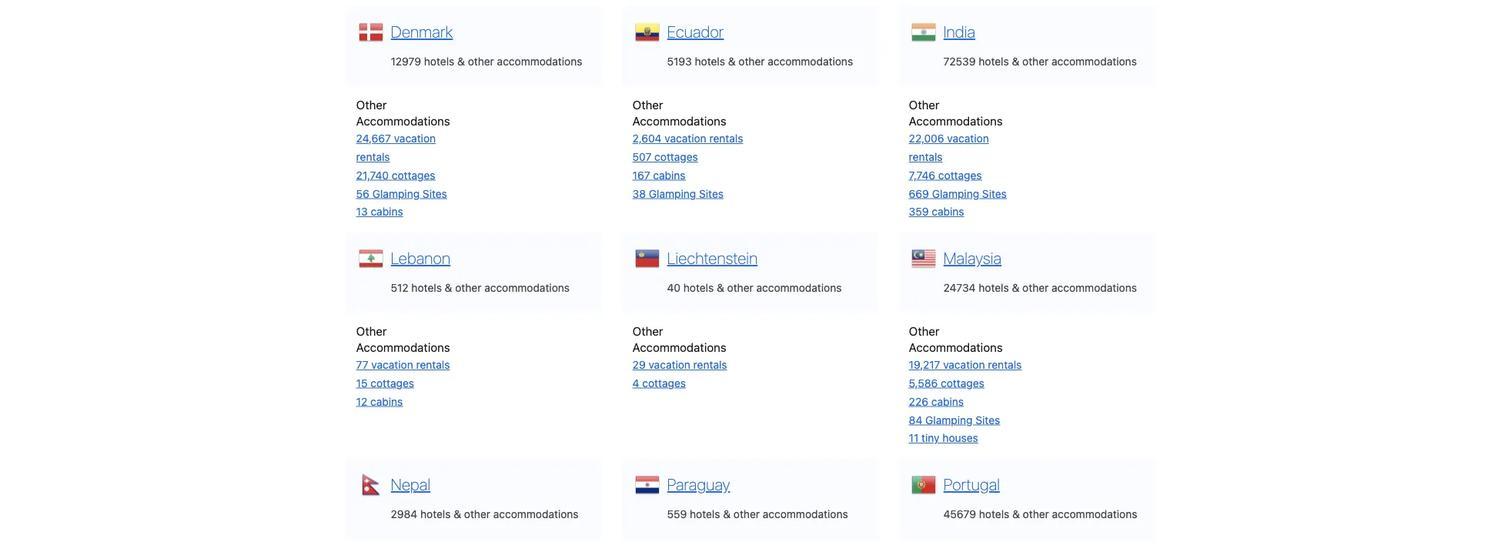 Task type: vqa. For each thing, say whether or not it's contained in the screenshot.
& for Liechtenstein
yes



Task type: describe. For each thing, give the bounding box(es) containing it.
7,746
[[909, 169, 936, 181]]

vacation for malaysia
[[944, 358, 985, 371]]

other accommodations 19,217 vacation rentals 5,586 cottages 226 cabins 84 glamping sites 11 tiny houses
[[909, 324, 1022, 444]]

glamping inside other accommodations 24,667 vacation rentals 21,740 cottages 56 glamping sites 13 cabins
[[373, 187, 420, 200]]

liechtenstein link
[[664, 246, 758, 267]]

& for lebanon
[[445, 281, 452, 294]]

other for paraguay
[[734, 508, 760, 521]]

559 hotels & other accommodations
[[667, 508, 848, 521]]

lebanon link
[[387, 246, 451, 267]]

4
[[633, 377, 640, 389]]

denmark link
[[387, 20, 453, 41]]

& for nepal
[[454, 508, 461, 521]]

nepal
[[391, 474, 431, 494]]

72539
[[944, 55, 976, 68]]

other for malaysia
[[909, 324, 940, 338]]

hotels for malaysia
[[979, 281, 1009, 294]]

glamping inside other accommodations 22,006 vacation rentals 7,746 cottages 669 glamping sites 359 cabins
[[932, 187, 980, 200]]

other for liechtenstein
[[728, 281, 754, 294]]

accommodations for ecuador
[[768, 55, 853, 68]]

hotels for paraguay
[[690, 508, 720, 521]]

cottages for malaysia
[[941, 377, 985, 389]]

& for malaysia
[[1012, 281, 1020, 294]]

other for ecuador
[[633, 98, 664, 112]]

vacation for lebanon
[[372, 358, 413, 371]]

other for denmark
[[468, 55, 494, 68]]

167
[[633, 169, 650, 181]]

rentals for liechtenstein
[[694, 358, 727, 371]]

hotels for lebanon
[[412, 281, 442, 294]]

45679 hotels & other accommodations
[[944, 508, 1138, 521]]

12
[[356, 395, 368, 408]]

cottages for denmark
[[392, 169, 436, 181]]

& for paraguay
[[723, 508, 731, 521]]

houses
[[943, 432, 979, 444]]

lebanon
[[391, 248, 451, 267]]

paraguay
[[668, 474, 730, 494]]

2,604 vacation rentals link
[[633, 132, 744, 145]]

india link
[[940, 20, 976, 41]]

15
[[356, 377, 368, 389]]

5193
[[667, 55, 692, 68]]

84
[[909, 413, 923, 426]]

& for portugal
[[1013, 508, 1020, 521]]

accommodations for liechtenstein
[[757, 281, 842, 294]]

ecuador
[[668, 22, 724, 41]]

malaysia link
[[940, 246, 1002, 267]]

2984
[[391, 508, 418, 521]]

accommodations for denmark
[[356, 114, 450, 128]]

sites inside other accommodations 2,604 vacation rentals 507 cottages 167 cabins 38 glamping sites
[[699, 187, 724, 200]]

& for denmark
[[458, 55, 465, 68]]

359 cabins link
[[909, 205, 965, 218]]

22,006 vacation rentals link
[[909, 132, 989, 163]]

5,586
[[909, 377, 938, 389]]

40
[[667, 281, 681, 294]]

paraguay link
[[664, 472, 730, 494]]

other for portugal
[[1023, 508, 1050, 521]]

15 cottages link
[[356, 377, 414, 389]]

sites inside other accommodations 19,217 vacation rentals 5,586 cottages 226 cabins 84 glamping sites 11 tiny houses
[[976, 413, 1001, 426]]

359
[[909, 205, 929, 218]]

& for ecuador
[[728, 55, 736, 68]]

cottages for lebanon
[[371, 377, 414, 389]]

hotels for ecuador
[[695, 55, 725, 68]]

77 vacation rentals link
[[356, 358, 450, 371]]

sites inside other accommodations 22,006 vacation rentals 7,746 cottages 669 glamping sites 359 cabins
[[983, 187, 1007, 200]]

accommodations for malaysia
[[1052, 281, 1137, 294]]

669 glamping sites link
[[909, 187, 1007, 200]]

accommodations for india
[[909, 114, 1003, 128]]

accommodations for ecuador
[[633, 114, 727, 128]]

40 hotels & other accommodations
[[667, 281, 842, 294]]

12979
[[391, 55, 421, 68]]

hotels for nepal
[[420, 508, 451, 521]]

other accommodations 22,006 vacation rentals 7,746 cottages 669 glamping sites 359 cabins
[[909, 98, 1007, 218]]

4 cottages link
[[633, 377, 686, 389]]

559
[[667, 508, 687, 521]]

accommodations for portugal
[[1053, 508, 1138, 521]]

24,667
[[356, 132, 391, 145]]

77
[[356, 358, 369, 371]]

cottages for ecuador
[[655, 150, 698, 163]]

72539 hotels & other accommodations
[[944, 55, 1137, 68]]

cabins for malaysia
[[932, 395, 964, 408]]

507
[[633, 150, 652, 163]]

accommodations for denmark
[[497, 55, 583, 68]]

malaysia
[[944, 248, 1002, 267]]

rentals for ecuador
[[710, 132, 744, 145]]

accommodations for lebanon
[[485, 281, 570, 294]]

rentals for malaysia
[[988, 358, 1022, 371]]

accommodations for malaysia
[[909, 340, 1003, 354]]

portugal
[[944, 474, 1000, 494]]



Task type: locate. For each thing, give the bounding box(es) containing it.
other accommodations 77 vacation rentals 15 cottages 12 cabins
[[356, 324, 450, 408]]

other accommodations 2,604 vacation rentals 507 cottages 167 cabins 38 glamping sites
[[633, 98, 744, 200]]

other
[[468, 55, 494, 68], [739, 55, 765, 68], [1023, 55, 1049, 68], [455, 281, 482, 294], [728, 281, 754, 294], [1023, 281, 1049, 294], [464, 508, 491, 521], [734, 508, 760, 521], [1023, 508, 1050, 521]]

669
[[909, 187, 930, 200]]

29
[[633, 358, 646, 371]]

cottages inside other accommodations 2,604 vacation rentals 507 cottages 167 cabins 38 glamping sites
[[655, 150, 698, 163]]

accommodations up 24,667 vacation rentals link
[[356, 114, 450, 128]]

vacation inside other accommodations 77 vacation rentals 15 cottages 12 cabins
[[372, 358, 413, 371]]

cottages inside other accommodations 77 vacation rentals 15 cottages 12 cabins
[[371, 377, 414, 389]]

11 tiny houses link
[[909, 432, 979, 444]]

other up 22,006
[[909, 98, 940, 112]]

rentals for lebanon
[[416, 358, 450, 371]]

accommodations up 2,604 vacation rentals link
[[633, 114, 727, 128]]

38
[[633, 187, 646, 200]]

hotels for india
[[979, 55, 1009, 68]]

other inside other accommodations 77 vacation rentals 15 cottages 12 cabins
[[356, 324, 387, 338]]

cabins inside other accommodations 24,667 vacation rentals 21,740 cottages 56 glamping sites 13 cabins
[[371, 205, 403, 218]]

226
[[909, 395, 929, 408]]

rentals inside other accommodations 2,604 vacation rentals 507 cottages 167 cabins 38 glamping sites
[[710, 132, 744, 145]]

& right the '72539'
[[1012, 55, 1020, 68]]

other for india
[[1023, 55, 1049, 68]]

vacation for denmark
[[394, 132, 436, 145]]

& right 2984
[[454, 508, 461, 521]]

glamping down the 21,740 cottages link
[[373, 187, 420, 200]]

cottages for india
[[939, 169, 982, 181]]

24734 hotels & other accommodations
[[944, 281, 1137, 294]]

vacation for ecuador
[[665, 132, 707, 145]]

accommodations inside other accommodations 22,006 vacation rentals 7,746 cottages 669 glamping sites 359 cabins
[[909, 114, 1003, 128]]

sites down the 21,740 cottages link
[[423, 187, 447, 200]]

cabins inside other accommodations 19,217 vacation rentals 5,586 cottages 226 cabins 84 glamping sites 11 tiny houses
[[932, 395, 964, 408]]

24734
[[944, 281, 976, 294]]

512
[[391, 281, 409, 294]]

512 hotels & other accommodations
[[391, 281, 570, 294]]

sites
[[423, 187, 447, 200], [699, 187, 724, 200], [983, 187, 1007, 200], [976, 413, 1001, 426]]

hotels right 40
[[684, 281, 714, 294]]

hotels right 45679
[[979, 508, 1010, 521]]

2984 hotels & other accommodations
[[391, 508, 579, 521]]

21,740 cottages link
[[356, 169, 436, 181]]

sites down 22,006 vacation rentals link
[[983, 187, 1007, 200]]

accommodations up 22,006 vacation rentals link
[[909, 114, 1003, 128]]

hotels
[[424, 55, 455, 68], [695, 55, 725, 68], [979, 55, 1009, 68], [412, 281, 442, 294], [684, 281, 714, 294], [979, 281, 1009, 294], [420, 508, 451, 521], [690, 508, 720, 521], [979, 508, 1010, 521]]

84 glamping sites link
[[909, 413, 1001, 426]]

& right 45679
[[1013, 508, 1020, 521]]

other up 77
[[356, 324, 387, 338]]

other inside other accommodations 22,006 vacation rentals 7,746 cottages 669 glamping sites 359 cabins
[[909, 98, 940, 112]]

accommodations for paraguay
[[763, 508, 848, 521]]

accommodations for lebanon
[[356, 340, 450, 354]]

other inside other accommodations 29 vacation rentals 4 cottages
[[633, 324, 664, 338]]

vacation up 507 cottages link
[[665, 132, 707, 145]]

hotels for portugal
[[979, 508, 1010, 521]]

22,006
[[909, 132, 945, 145]]

india
[[944, 22, 976, 41]]

other right 559
[[734, 508, 760, 521]]

hotels right 559
[[690, 508, 720, 521]]

& right 5193
[[728, 55, 736, 68]]

other down liechtenstein
[[728, 281, 754, 294]]

other for denmark
[[356, 98, 387, 112]]

cottages for liechtenstein
[[643, 377, 686, 389]]

rentals right 77
[[416, 358, 450, 371]]

& down the paraguay
[[723, 508, 731, 521]]

cabins inside other accommodations 22,006 vacation rentals 7,746 cottages 669 glamping sites 359 cabins
[[932, 205, 965, 218]]

other up 29
[[633, 324, 664, 338]]

45679
[[944, 508, 977, 521]]

vacation right 24,667
[[394, 132, 436, 145]]

accommodations up 77 vacation rentals link
[[356, 340, 450, 354]]

rentals inside other accommodations 24,667 vacation rentals 21,740 cottages 56 glamping sites 13 cabins
[[356, 150, 390, 163]]

other for malaysia
[[1023, 281, 1049, 294]]

rentals inside other accommodations 22,006 vacation rentals 7,746 cottages 669 glamping sites 359 cabins
[[909, 150, 943, 163]]

cottages inside other accommodations 24,667 vacation rentals 21,740 cottages 56 glamping sites 13 cabins
[[392, 169, 436, 181]]

cabins down the '5,586 cottages' link
[[932, 395, 964, 408]]

accommodations for india
[[1052, 55, 1137, 68]]

other inside other accommodations 24,667 vacation rentals 21,740 cottages 56 glamping sites 13 cabins
[[356, 98, 387, 112]]

rentals up 84 glamping sites link
[[988, 358, 1022, 371]]

other right 2984
[[464, 508, 491, 521]]

sites down 2,604 vacation rentals link
[[699, 187, 724, 200]]

other accommodations 24,667 vacation rentals 21,740 cottages 56 glamping sites 13 cabins
[[356, 98, 450, 218]]

cabins for lebanon
[[371, 395, 403, 408]]

7,746 cottages link
[[909, 169, 982, 181]]

vacation right 22,006
[[948, 132, 989, 145]]

24,667 vacation rentals link
[[356, 132, 436, 163]]

cottages down 2,604 vacation rentals link
[[655, 150, 698, 163]]

denmark
[[391, 22, 453, 41]]

19,217 vacation rentals link
[[909, 358, 1022, 371]]

& down lebanon
[[445, 281, 452, 294]]

& right 12979
[[458, 55, 465, 68]]

& down liechtenstein
[[717, 281, 725, 294]]

other up 24,667
[[356, 98, 387, 112]]

other right the '72539'
[[1023, 55, 1049, 68]]

hotels for denmark
[[424, 55, 455, 68]]

accommodations
[[497, 55, 583, 68], [768, 55, 853, 68], [1052, 55, 1137, 68], [485, 281, 570, 294], [757, 281, 842, 294], [1052, 281, 1137, 294], [494, 508, 579, 521], [763, 508, 848, 521], [1053, 508, 1138, 521]]

226 cabins link
[[909, 395, 964, 408]]

vacation for india
[[948, 132, 989, 145]]

11
[[909, 432, 919, 444]]

rentals inside other accommodations 77 vacation rentals 15 cottages 12 cabins
[[416, 358, 450, 371]]

13 cabins link
[[356, 205, 403, 218]]

hotels right the '72539'
[[979, 55, 1009, 68]]

other for ecuador
[[739, 55, 765, 68]]

& right 24734
[[1012, 281, 1020, 294]]

hotels for liechtenstein
[[684, 281, 714, 294]]

vacation up the '15 cottages' link
[[372, 358, 413, 371]]

cottages up 56 glamping sites link
[[392, 169, 436, 181]]

accommodations inside other accommodations 2,604 vacation rentals 507 cottages 167 cabins 38 glamping sites
[[633, 114, 727, 128]]

vacation inside other accommodations 22,006 vacation rentals 7,746 cottages 669 glamping sites 359 cabins
[[948, 132, 989, 145]]

cottages inside other accommodations 29 vacation rentals 4 cottages
[[643, 377, 686, 389]]

cottages inside other accommodations 19,217 vacation rentals 5,586 cottages 226 cabins 84 glamping sites 11 tiny houses
[[941, 377, 985, 389]]

other for lebanon
[[356, 324, 387, 338]]

other accommodations 29 vacation rentals 4 cottages
[[633, 324, 727, 389]]

glamping up 11 tiny houses link
[[926, 413, 973, 426]]

cottages
[[655, 150, 698, 163], [392, 169, 436, 181], [939, 169, 982, 181], [371, 377, 414, 389], [643, 377, 686, 389], [941, 377, 985, 389]]

cabins down 669 glamping sites link
[[932, 205, 965, 218]]

accommodations
[[356, 114, 450, 128], [633, 114, 727, 128], [909, 114, 1003, 128], [356, 340, 450, 354], [633, 340, 727, 354], [909, 340, 1003, 354]]

hotels right 12979
[[424, 55, 455, 68]]

19,217
[[909, 358, 941, 371]]

other for lebanon
[[455, 281, 482, 294]]

29 vacation rentals link
[[633, 358, 727, 371]]

12 cabins link
[[356, 395, 403, 408]]

56
[[356, 187, 370, 200]]

13
[[356, 205, 368, 218]]

38 glamping sites link
[[633, 187, 724, 200]]

cottages down 19,217 vacation rentals link
[[941, 377, 985, 389]]

rentals down 24,667
[[356, 150, 390, 163]]

cabins down 56 glamping sites link
[[371, 205, 403, 218]]

other inside other accommodations 19,217 vacation rentals 5,586 cottages 226 cabins 84 glamping sites 11 tiny houses
[[909, 324, 940, 338]]

vacation for liechtenstein
[[649, 358, 691, 371]]

5,586 cottages link
[[909, 377, 985, 389]]

glamping inside other accommodations 2,604 vacation rentals 507 cottages 167 cabins 38 glamping sites
[[649, 187, 696, 200]]

cottages up 669 glamping sites link
[[939, 169, 982, 181]]

& for india
[[1012, 55, 1020, 68]]

other inside other accommodations 2,604 vacation rentals 507 cottages 167 cabins 38 glamping sites
[[633, 98, 664, 112]]

other right 512
[[455, 281, 482, 294]]

glamping down 167 cabins link
[[649, 187, 696, 200]]

hotels right 512
[[412, 281, 442, 294]]

other right 12979
[[468, 55, 494, 68]]

rentals
[[710, 132, 744, 145], [356, 150, 390, 163], [909, 150, 943, 163], [416, 358, 450, 371], [694, 358, 727, 371], [988, 358, 1022, 371]]

cottages down 77 vacation rentals link
[[371, 377, 414, 389]]

vacation inside other accommodations 29 vacation rentals 4 cottages
[[649, 358, 691, 371]]

cabins inside other accommodations 77 vacation rentals 15 cottages 12 cabins
[[371, 395, 403, 408]]

accommodations inside other accommodations 19,217 vacation rentals 5,586 cottages 226 cabins 84 glamping sites 11 tiny houses
[[909, 340, 1003, 354]]

hotels right 24734
[[979, 281, 1009, 294]]

glamping inside other accommodations 19,217 vacation rentals 5,586 cottages 226 cabins 84 glamping sites 11 tiny houses
[[926, 413, 973, 426]]

accommodations up 29 vacation rentals link
[[633, 340, 727, 354]]

other for nepal
[[464, 508, 491, 521]]

nepal link
[[387, 472, 431, 494]]

rentals for denmark
[[356, 150, 390, 163]]

portugal link
[[940, 472, 1000, 494]]

rentals up '38 glamping sites' link
[[710, 132, 744, 145]]

sites up houses
[[976, 413, 1001, 426]]

other right 45679
[[1023, 508, 1050, 521]]

507 cottages link
[[633, 150, 698, 163]]

accommodations for nepal
[[494, 508, 579, 521]]

ecuador link
[[664, 20, 724, 41]]

rentals inside other accommodations 19,217 vacation rentals 5,586 cottages 226 cabins 84 glamping sites 11 tiny houses
[[988, 358, 1022, 371]]

rentals down 22,006
[[909, 150, 943, 163]]

other for liechtenstein
[[633, 324, 664, 338]]

other right 5193
[[739, 55, 765, 68]]

rentals for india
[[909, 150, 943, 163]]

cabins down 507 cottages link
[[653, 169, 686, 181]]

5193 hotels & other accommodations
[[667, 55, 853, 68]]

&
[[458, 55, 465, 68], [728, 55, 736, 68], [1012, 55, 1020, 68], [445, 281, 452, 294], [717, 281, 725, 294], [1012, 281, 1020, 294], [454, 508, 461, 521], [723, 508, 731, 521], [1013, 508, 1020, 521]]

cabins inside other accommodations 2,604 vacation rentals 507 cottages 167 cabins 38 glamping sites
[[653, 169, 686, 181]]

cottages inside other accommodations 22,006 vacation rentals 7,746 cottages 669 glamping sites 359 cabins
[[939, 169, 982, 181]]

rentals inside other accommodations 29 vacation rentals 4 cottages
[[694, 358, 727, 371]]

& for liechtenstein
[[717, 281, 725, 294]]

glamping down 7,746 cottages link
[[932, 187, 980, 200]]

glamping
[[373, 187, 420, 200], [649, 187, 696, 200], [932, 187, 980, 200], [926, 413, 973, 426]]

cottages down 29 vacation rentals link
[[643, 377, 686, 389]]

other right 24734
[[1023, 281, 1049, 294]]

hotels right 5193
[[695, 55, 725, 68]]

sites inside other accommodations 24,667 vacation rentals 21,740 cottages 56 glamping sites 13 cabins
[[423, 187, 447, 200]]

tiny
[[922, 432, 940, 444]]

cabins for ecuador
[[653, 169, 686, 181]]

other up 2,604
[[633, 98, 664, 112]]

vacation inside other accommodations 24,667 vacation rentals 21,740 cottages 56 glamping sites 13 cabins
[[394, 132, 436, 145]]

rentals right 29
[[694, 358, 727, 371]]

21,740
[[356, 169, 389, 181]]

accommodations up 19,217 vacation rentals link
[[909, 340, 1003, 354]]

vacation inside other accommodations 19,217 vacation rentals 5,586 cottages 226 cabins 84 glamping sites 11 tiny houses
[[944, 358, 985, 371]]

cabins
[[653, 169, 686, 181], [371, 205, 403, 218], [932, 205, 965, 218], [371, 395, 403, 408], [932, 395, 964, 408]]

accommodations inside other accommodations 29 vacation rentals 4 cottages
[[633, 340, 727, 354]]

hotels right 2984
[[420, 508, 451, 521]]

vacation
[[394, 132, 436, 145], [665, 132, 707, 145], [948, 132, 989, 145], [372, 358, 413, 371], [649, 358, 691, 371], [944, 358, 985, 371]]

accommodations for liechtenstein
[[633, 340, 727, 354]]

liechtenstein
[[668, 248, 758, 267]]

167 cabins link
[[633, 169, 686, 181]]

vacation up 4 cottages link
[[649, 358, 691, 371]]

56 glamping sites link
[[356, 187, 447, 200]]

vacation up the '5,586 cottages' link
[[944, 358, 985, 371]]

other up 19,217
[[909, 324, 940, 338]]

cabins down the '15 cottages' link
[[371, 395, 403, 408]]

vacation inside other accommodations 2,604 vacation rentals 507 cottages 167 cabins 38 glamping sites
[[665, 132, 707, 145]]

2,604
[[633, 132, 662, 145]]

other for india
[[909, 98, 940, 112]]

12979 hotels & other accommodations
[[391, 55, 583, 68]]

other
[[356, 98, 387, 112], [633, 98, 664, 112], [909, 98, 940, 112], [356, 324, 387, 338], [633, 324, 664, 338], [909, 324, 940, 338]]



